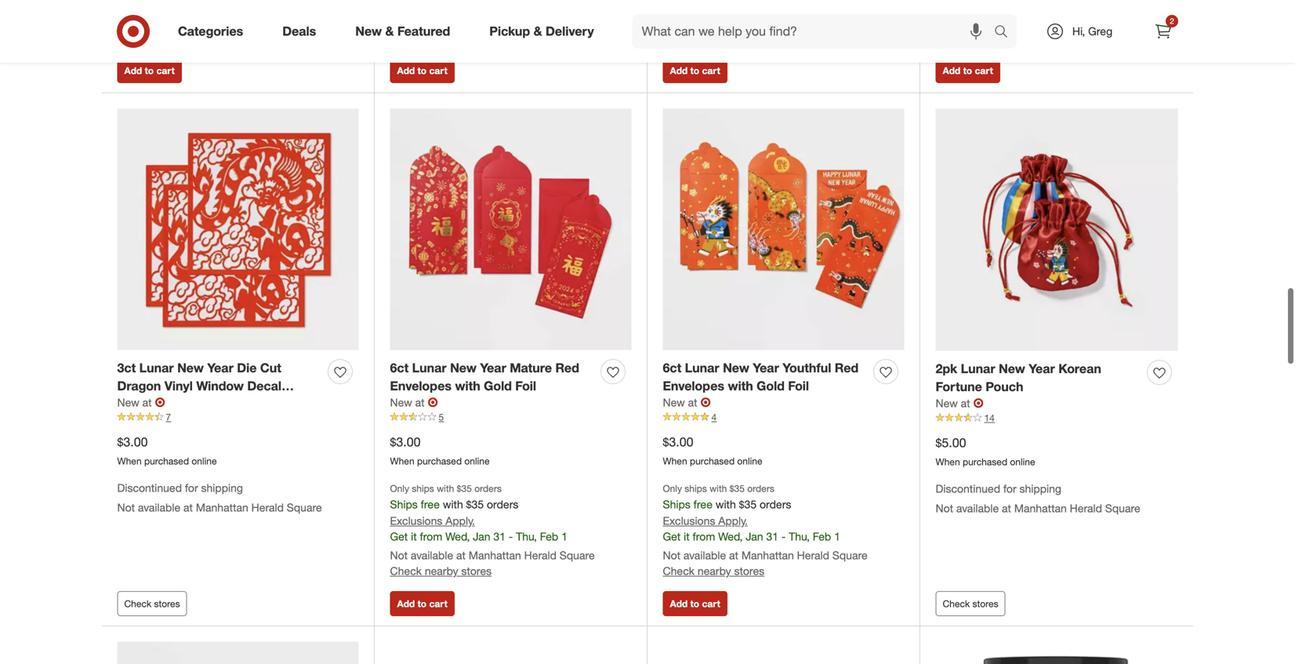Task type: locate. For each thing, give the bounding box(es) containing it.
apply. for 6ct lunar new year mature red envelopes with gold foil
[[446, 514, 475, 528]]

shipping down 7 link
[[201, 481, 243, 495]]

0 horizontal spatial ships
[[412, 482, 434, 494]]

2 ships from the left
[[663, 498, 691, 511]]

$3.00 when purchased online down 5
[[390, 435, 490, 467]]

2 envelopes from the left
[[663, 378, 724, 393]]

add to cart button for limited stock at  manhattan herald square
[[390, 58, 455, 83]]

1 vertical spatial 2
[[1002, 31, 1008, 45]]

31
[[493, 530, 506, 543], [766, 530, 778, 543]]

foil inside 6ct lunar new year mature red envelopes with gold foil
[[515, 378, 536, 393]]

0 horizontal spatial ships
[[390, 498, 418, 511]]

6ct lunar new year mature red envelopes with gold foil image
[[390, 109, 631, 350], [390, 109, 631, 350]]

online down 7 link
[[192, 455, 217, 467]]

red inside 6ct lunar new year mature red envelopes with gold foil
[[555, 360, 579, 375]]

purchased for 6ct lunar new year youthful red envelopes with gold foil
[[690, 455, 735, 467]]

0 horizontal spatial envelopes
[[390, 378, 452, 393]]

not available at manhattan herald square check nearby stores
[[663, 14, 868, 44]]

2pk lunar new year korean fortune pouch image
[[936, 109, 1178, 351], [936, 109, 1178, 351]]

feb for 6ct lunar new year mature red envelopes with gold foil
[[540, 530, 558, 543]]

2 $3.00 when purchased online from the left
[[390, 435, 490, 467]]

with inside in stock at  manhattan herald square ready within 2 hours with pickup
[[1042, 31, 1062, 45]]

sticker
[[117, 396, 159, 411]]

year for die
[[207, 360, 233, 375]]

0 horizontal spatial from
[[420, 530, 442, 543]]

stock up ready
[[948, 15, 975, 29]]

6ct
[[390, 360, 409, 375], [663, 360, 681, 375]]

1 horizontal spatial exclusions apply. button
[[663, 513, 748, 529]]

get for 6ct lunar new year youthful red envelopes with gold foil
[[663, 530, 681, 543]]

to
[[145, 65, 154, 76], [418, 65, 427, 76], [690, 65, 699, 76], [963, 65, 972, 76], [418, 598, 427, 609], [690, 598, 699, 609]]

¬ for 2pk lunar new year korean fortune pouch
[[973, 396, 984, 411]]

4
[[711, 411, 717, 423]]

foil for youthful
[[788, 378, 809, 393]]

when for 6ct lunar new year youthful red envelopes with gold foil
[[663, 455, 687, 467]]

purchased down 4
[[690, 455, 735, 467]]

& for pickup
[[534, 24, 542, 39]]

check stores button for $5.00
[[936, 591, 1006, 616]]

pickup & delivery link
[[476, 14, 614, 49]]

window
[[196, 378, 244, 393]]

stock right limited at top
[[429, 14, 456, 28]]

year left korean at right
[[1029, 361, 1055, 376]]

available inside not available at manhattan herald square check nearby stores
[[684, 14, 726, 28]]

gold up 5 link
[[484, 378, 512, 393]]

year inside 6ct lunar new year youthful red envelopes with gold foil
[[753, 360, 779, 375]]

0 horizontal spatial discontinued
[[117, 481, 182, 495]]

1 horizontal spatial 6ct
[[663, 360, 681, 375]]

herald inside not available at manhattan herald square check nearby stores
[[797, 14, 829, 28]]

1 red from the left
[[555, 360, 579, 375]]

red right mature
[[555, 360, 579, 375]]

2 inside in stock at  manhattan herald square ready within 2 hours with pickup
[[1002, 31, 1008, 45]]

shipping
[[201, 481, 243, 495], [1020, 482, 1061, 495]]

apply.
[[446, 514, 475, 528], [718, 514, 748, 528]]

2pk
[[936, 361, 957, 376]]

get
[[390, 530, 408, 543], [663, 530, 681, 543]]

new at ¬ for 6ct lunar new year mature red envelopes with gold foil
[[390, 395, 438, 410]]

0 horizontal spatial wed,
[[445, 530, 470, 543]]

exclusions apply. button
[[390, 513, 475, 529], [663, 513, 748, 529]]

purchased
[[144, 455, 189, 467], [417, 455, 462, 467], [690, 455, 735, 467], [963, 456, 1007, 468]]

0 horizontal spatial get
[[390, 530, 408, 543]]

lunar up dragon
[[139, 360, 174, 375]]

discontinued down $5.00 when purchased online on the right bottom of page
[[936, 482, 1000, 495]]

year for korean
[[1029, 361, 1055, 376]]

new inside "link"
[[355, 24, 382, 39]]

1 horizontal spatial 31
[[766, 530, 778, 543]]

1 horizontal spatial feb
[[813, 530, 831, 543]]

6ct lunar new year mature red envelopes with gold foil
[[390, 360, 579, 393]]

purchased down 7
[[144, 455, 189, 467]]

when inside $5.00 when purchased online
[[936, 456, 960, 468]]

2 foil from the left
[[788, 378, 809, 393]]

year inside 2pk lunar new year korean fortune pouch
[[1029, 361, 1055, 376]]

1 ships from the left
[[412, 482, 434, 494]]

2 check stores from the left
[[943, 598, 998, 609]]

lunar inside 3ct lunar new year die cut dragon vinyl window decal sticker
[[139, 360, 174, 375]]

1 horizontal spatial get
[[663, 530, 681, 543]]

thu, for 6ct lunar new year mature red envelopes with gold foil
[[516, 530, 537, 543]]

ships
[[390, 498, 418, 511], [663, 498, 691, 511]]

0 horizontal spatial gold
[[484, 378, 512, 393]]

add to cart button for not available at check nearby stores
[[117, 58, 182, 83]]

2 & from the left
[[534, 24, 542, 39]]

1 envelopes from the left
[[390, 378, 452, 393]]

1 31 from the left
[[493, 530, 506, 543]]

1 ships from the left
[[390, 498, 418, 511]]

2 right greg
[[1170, 16, 1174, 26]]

2 free from the left
[[694, 498, 713, 511]]

thu, for 6ct lunar new year youthful red envelopes with gold foil
[[789, 530, 810, 543]]

3 $3.00 from the left
[[663, 435, 693, 450]]

new at ¬ for 3ct lunar new year die cut dragon vinyl window decal sticker
[[117, 395, 165, 410]]

lunar for 6ct lunar new year mature red envelopes with gold foil
[[412, 360, 447, 375]]

2 exclusions apply. button from the left
[[663, 513, 748, 529]]

cart
[[156, 65, 175, 76], [429, 65, 448, 76], [702, 65, 720, 76], [975, 65, 993, 76], [429, 598, 448, 609], [702, 598, 720, 609]]

online down 5 link
[[464, 455, 490, 467]]

0 horizontal spatial jan
[[473, 530, 490, 543]]

ready
[[936, 31, 967, 45]]

1 horizontal spatial wed,
[[718, 530, 743, 543]]

2 $3.00 from the left
[[390, 435, 421, 450]]

1 get from the left
[[390, 530, 408, 543]]

1 horizontal spatial check stores
[[943, 598, 998, 609]]

- for 6ct lunar new year youthful red envelopes with gold foil
[[782, 530, 786, 543]]

0 horizontal spatial apply.
[[446, 514, 475, 528]]

to for in stock at  manhattan herald square ready within 2 hours with pickup
[[963, 65, 972, 76]]

check stores button
[[117, 591, 187, 616], [936, 591, 1006, 616]]

new inside 3ct lunar new year die cut dragon vinyl window decal sticker
[[177, 360, 204, 375]]

0 horizontal spatial check stores
[[124, 598, 180, 609]]

0 horizontal spatial discontinued for shipping not available at manhattan herald square
[[117, 481, 322, 514]]

dragon
[[117, 378, 161, 393]]

when for 2pk lunar new year korean fortune pouch
[[936, 456, 960, 468]]

0 horizontal spatial thu,
[[516, 530, 537, 543]]

red
[[555, 360, 579, 375], [835, 360, 859, 375]]

jan for mature
[[473, 530, 490, 543]]

0 horizontal spatial -
[[509, 530, 513, 543]]

only for 6ct lunar new year mature red envelopes with gold foil
[[390, 482, 409, 494]]

2 only from the left
[[663, 482, 682, 494]]

1 horizontal spatial from
[[693, 530, 715, 543]]

add to cart button for not available at manhattan herald square check nearby stores
[[663, 58, 727, 83]]

0 horizontal spatial 1
[[561, 530, 568, 543]]

2 horizontal spatial $3.00
[[663, 435, 693, 450]]

1 exclusions from the left
[[390, 514, 442, 528]]

jan for youthful
[[746, 530, 763, 543]]

year inside 3ct lunar new year die cut dragon vinyl window decal sticker
[[207, 360, 233, 375]]

new at ¬ down 6ct lunar new year mature red envelopes with gold foil
[[390, 395, 438, 410]]

6ct inside 6ct lunar new year youthful red envelopes with gold foil
[[663, 360, 681, 375]]

¬ for 3ct lunar new year die cut dragon vinyl window decal sticker
[[155, 395, 165, 410]]

$3.00 when purchased online for 3ct lunar new year die cut dragon vinyl window decal sticker
[[117, 435, 217, 467]]

1 it from the left
[[411, 530, 417, 543]]

online for korean
[[1010, 456, 1035, 468]]

1 $3.00 when purchased online from the left
[[117, 435, 217, 467]]

to for not available at manhattan herald square check nearby stores
[[690, 65, 699, 76]]

2 feb from the left
[[813, 530, 831, 543]]

discontinued for shipping not available at manhattan herald square for $3.00
[[117, 481, 322, 514]]

1 horizontal spatial foil
[[788, 378, 809, 393]]

new at ¬
[[117, 395, 165, 410], [390, 395, 438, 410], [663, 395, 711, 410], [936, 396, 984, 411]]

1 horizontal spatial free
[[694, 498, 713, 511]]

0 horizontal spatial stock
[[429, 14, 456, 28]]

1 horizontal spatial ships
[[685, 482, 707, 494]]

jan
[[473, 530, 490, 543], [746, 530, 763, 543]]

stock inside in stock at  manhattan herald square ready within 2 hours with pickup
[[948, 15, 975, 29]]

2pk lunar new year korean fortune pouch link
[[936, 360, 1141, 396]]

cut
[[260, 360, 281, 375]]

$3.00 for 3ct lunar new year die cut dragon vinyl window decal sticker
[[117, 435, 148, 450]]

pouch
[[986, 379, 1023, 394]]

1 & from the left
[[385, 24, 394, 39]]

foil down mature
[[515, 378, 536, 393]]

stores
[[189, 17, 219, 30], [734, 30, 764, 44], [461, 564, 492, 578], [734, 564, 764, 578], [154, 598, 180, 609], [973, 598, 998, 609]]

1 gold from the left
[[484, 378, 512, 393]]

lunar up 4
[[685, 360, 719, 375]]

gold
[[484, 378, 512, 393], [757, 378, 785, 393]]

1 from from the left
[[420, 530, 442, 543]]

shipping down $5.00 when purchased online on the right bottom of page
[[1020, 482, 1061, 495]]

available inside not available at check nearby stores
[[138, 1, 180, 15]]

year inside 6ct lunar new year mature red envelopes with gold foil
[[480, 360, 506, 375]]

lunar up 5
[[412, 360, 447, 375]]

0 horizontal spatial red
[[555, 360, 579, 375]]

0 horizontal spatial foil
[[515, 378, 536, 393]]

1
[[561, 530, 568, 543], [834, 530, 840, 543]]

1 for 6ct lunar new year youthful red envelopes with gold foil
[[834, 530, 840, 543]]

check inside not available at check nearby stores
[[117, 17, 149, 30]]

free
[[421, 498, 440, 511], [694, 498, 713, 511]]

red for 6ct lunar new year mature red envelopes with gold foil
[[555, 360, 579, 375]]

0 horizontal spatial exclusions apply. button
[[390, 513, 475, 529]]

cart for not available at manhattan herald square check nearby stores
[[702, 65, 720, 76]]

14 link
[[936, 411, 1178, 425]]

1 wed, from the left
[[445, 530, 470, 543]]

1 horizontal spatial red
[[835, 360, 859, 375]]

1 horizontal spatial thu,
[[789, 530, 810, 543]]

2 wed, from the left
[[718, 530, 743, 543]]

at inside not available at manhattan herald square check nearby stores
[[729, 14, 738, 28]]

2pk lunar new year korean fortune pouch
[[936, 361, 1101, 394]]

0 horizontal spatial only ships with $35 orders ships free with $35 orders exclusions apply. get it from wed, jan 31 - thu, feb 1 not available at manhattan herald square check nearby stores
[[390, 482, 595, 578]]

manhattan
[[472, 14, 524, 28], [742, 14, 794, 28], [990, 15, 1042, 29], [196, 500, 248, 514], [1014, 501, 1067, 515], [469, 548, 521, 562], [742, 548, 794, 562]]

year for mature
[[480, 360, 506, 375]]

1 free from the left
[[421, 498, 440, 511]]

search
[[987, 25, 1025, 40]]

lunar
[[139, 360, 174, 375], [412, 360, 447, 375], [685, 360, 719, 375], [961, 361, 995, 376]]

stores inside not available at manhattan herald square check nearby stores
[[734, 30, 764, 44]]

&
[[385, 24, 394, 39], [534, 24, 542, 39]]

1 - from the left
[[509, 530, 513, 543]]

envelopes inside 6ct lunar new year youthful red envelopes with gold foil
[[663, 378, 724, 393]]

mature
[[510, 360, 552, 375]]

purchased down $5.00
[[963, 456, 1007, 468]]

0 horizontal spatial &
[[385, 24, 394, 39]]

3ct lunar new year die cut dragon vinyl window decal sticker link
[[117, 359, 322, 411]]

2 left hours
[[1002, 31, 1008, 45]]

only ships with $35 orders ships free with $35 orders exclusions apply. get it from wed, jan 31 - thu, feb 1 not available at manhattan herald square check nearby stores for mature
[[390, 482, 595, 578]]

only ships with $35 orders ships free with $35 orders exclusions apply. get it from wed, jan 31 - thu, feb 1 not available at manhattan herald square check nearby stores for youthful
[[663, 482, 868, 578]]

2 only ships with $35 orders ships free with $35 orders exclusions apply. get it from wed, jan 31 - thu, feb 1 not available at manhattan herald square check nearby stores from the left
[[663, 482, 868, 578]]

2 6ct from the left
[[663, 360, 681, 375]]

0 horizontal spatial only
[[390, 482, 409, 494]]

when
[[117, 455, 142, 467], [390, 455, 414, 467], [663, 455, 687, 467], [936, 456, 960, 468]]

new at ¬ down 6ct lunar new year youthful red envelopes with gold foil
[[663, 395, 711, 410]]

lunar up fortune
[[961, 361, 995, 376]]

lunar inside 6ct lunar new year mature red envelopes with gold foil
[[412, 360, 447, 375]]

31 for mature
[[493, 530, 506, 543]]

foil down youthful
[[788, 378, 809, 393]]

1 jan from the left
[[473, 530, 490, 543]]

$3.00
[[117, 435, 148, 450], [390, 435, 421, 450], [663, 435, 693, 450]]

1 only ships with $35 orders ships free with $35 orders exclusions apply. get it from wed, jan 31 - thu, feb 1 not available at manhattan herald square check nearby stores from the left
[[390, 482, 595, 578]]

6ct inside 6ct lunar new year mature red envelopes with gold foil
[[390, 360, 409, 375]]

2 ships from the left
[[685, 482, 707, 494]]

apply. for 6ct lunar new year youthful red envelopes with gold foil
[[718, 514, 748, 528]]

ships for 6ct lunar new year youthful red envelopes with gold foil
[[663, 498, 691, 511]]

1 horizontal spatial gold
[[757, 378, 785, 393]]

gold for youthful
[[757, 378, 785, 393]]

1 horizontal spatial discontinued
[[936, 482, 1000, 495]]

& right pickup
[[534, 24, 542, 39]]

1 exclusions apply. button from the left
[[390, 513, 475, 529]]

at inside in stock at  manhattan herald square ready within 2 hours with pickup
[[978, 15, 987, 29]]

1 6ct from the left
[[390, 360, 409, 375]]

ships for 6ct lunar new year mature red envelopes with gold foil
[[412, 482, 434, 494]]

3ct lunar new year die cut dragon vinyl window decal sticker image
[[117, 109, 359, 350], [117, 109, 359, 350]]

gold up 4 link
[[757, 378, 785, 393]]

wed, for 6ct lunar new year youthful red envelopes with gold foil
[[718, 530, 743, 543]]

add to cart
[[124, 65, 175, 76], [397, 65, 448, 76], [670, 65, 720, 76], [943, 65, 993, 76], [397, 598, 448, 609], [670, 598, 720, 609]]

$3.00 when purchased online
[[117, 435, 217, 467], [390, 435, 490, 467], [663, 435, 762, 467]]

year
[[207, 360, 233, 375], [480, 360, 506, 375], [753, 360, 779, 375], [1029, 361, 1055, 376]]

purchased for 2pk lunar new year korean fortune pouch
[[963, 456, 1007, 468]]

gold inside 6ct lunar new year youthful red envelopes with gold foil
[[757, 378, 785, 393]]

0 horizontal spatial feb
[[540, 530, 558, 543]]

at
[[183, 1, 193, 15], [459, 14, 469, 28], [729, 14, 738, 28], [978, 15, 987, 29], [142, 396, 152, 409], [415, 396, 425, 409], [688, 396, 697, 409], [961, 396, 970, 410], [183, 500, 193, 514], [1002, 501, 1011, 515], [456, 548, 466, 562], [729, 548, 738, 562]]

1 horizontal spatial -
[[782, 530, 786, 543]]

square
[[563, 14, 598, 28], [832, 14, 868, 28], [1081, 15, 1116, 29], [287, 500, 322, 514], [1105, 501, 1140, 515], [560, 548, 595, 562], [832, 548, 868, 562]]

stock for limited
[[429, 14, 456, 28]]

die
[[237, 360, 257, 375]]

envelopes up 5
[[390, 378, 452, 393]]

1 horizontal spatial 1
[[834, 530, 840, 543]]

greg
[[1088, 24, 1113, 38]]

0 horizontal spatial exclusions
[[390, 514, 442, 528]]

-
[[509, 530, 513, 543], [782, 530, 786, 543]]

3ct lunar new year red dragon accordion envelope pack image
[[117, 642, 359, 664], [117, 642, 359, 664]]

2
[[1170, 16, 1174, 26], [1002, 31, 1008, 45]]

1 apply. from the left
[[446, 514, 475, 528]]

1 horizontal spatial jan
[[746, 530, 763, 543]]

only for 6ct lunar new year youthful red envelopes with gold foil
[[663, 482, 682, 494]]

categories link
[[165, 14, 263, 49]]

2 red from the left
[[835, 360, 859, 375]]

new at ¬ down fortune
[[936, 396, 984, 411]]

cart for in stock at  manhattan herald square ready within 2 hours with pickup
[[975, 65, 993, 76]]

& inside "link"
[[385, 24, 394, 39]]

3 $3.00 when purchased online from the left
[[663, 435, 762, 467]]

& left the featured
[[385, 24, 394, 39]]

envelopes
[[390, 378, 452, 393], [663, 378, 724, 393]]

$5.00
[[936, 435, 966, 451]]

1 horizontal spatial only ships with $35 orders ships free with $35 orders exclusions apply. get it from wed, jan 31 - thu, feb 1 not available at manhattan herald square check nearby stores
[[663, 482, 868, 578]]

$5.00 when purchased online
[[936, 435, 1035, 468]]

year for youthful
[[753, 360, 779, 375]]

decal
[[247, 378, 281, 393]]

online for youthful
[[737, 455, 762, 467]]

1 feb from the left
[[540, 530, 558, 543]]

1 1 from the left
[[561, 530, 568, 543]]

hi,
[[1072, 24, 1085, 38]]

1 horizontal spatial exclusions
[[663, 514, 715, 528]]

2 - from the left
[[782, 530, 786, 543]]

check
[[117, 17, 149, 30], [663, 30, 695, 44], [390, 564, 422, 578], [663, 564, 695, 578], [124, 598, 151, 609], [943, 598, 970, 609]]

to for limited stock at  manhattan herald square
[[418, 65, 427, 76]]

0 horizontal spatial $3.00 when purchased online
[[117, 435, 217, 467]]

fly by jing sichuan chili crisp - 6oz image
[[936, 642, 1178, 664], [936, 642, 1178, 664]]

1 horizontal spatial 2
[[1170, 16, 1174, 26]]

1 horizontal spatial envelopes
[[663, 378, 724, 393]]

orders
[[474, 482, 502, 494], [747, 482, 774, 494], [487, 498, 519, 511], [760, 498, 791, 511]]

new at ¬ down dragon
[[117, 395, 165, 410]]

with inside 6ct lunar new year youthful red envelopes with gold foil
[[728, 378, 753, 393]]

new
[[355, 24, 382, 39], [177, 360, 204, 375], [450, 360, 477, 375], [723, 360, 749, 375], [999, 361, 1025, 376], [117, 396, 139, 409], [390, 396, 412, 409], [663, 396, 685, 409], [936, 396, 958, 410]]

check stores button for $3.00
[[117, 591, 187, 616]]

2 check stores button from the left
[[936, 591, 1006, 616]]

only ships with $35 orders ships free with $35 orders exclusions apply. get it from wed, jan 31 - thu, feb 1 not available at manhattan herald square check nearby stores
[[390, 482, 595, 578], [663, 482, 868, 578]]

2 thu, from the left
[[789, 530, 810, 543]]

with
[[1042, 31, 1062, 45], [455, 378, 480, 393], [728, 378, 753, 393], [437, 482, 454, 494], [710, 482, 727, 494], [443, 498, 463, 511], [716, 498, 736, 511]]

not
[[117, 1, 135, 15], [663, 14, 681, 28], [117, 500, 135, 514], [936, 501, 953, 515], [390, 548, 408, 562], [663, 548, 681, 562]]

2 1 from the left
[[834, 530, 840, 543]]

1 horizontal spatial &
[[534, 24, 542, 39]]

¬ down 6ct lunar new year mature red envelopes with gold foil
[[428, 395, 438, 410]]

1 only from the left
[[390, 482, 409, 494]]

1 horizontal spatial $3.00 when purchased online
[[390, 435, 490, 467]]

1 horizontal spatial for
[[1003, 482, 1017, 495]]

1 horizontal spatial $3.00
[[390, 435, 421, 450]]

2 from from the left
[[693, 530, 715, 543]]

envelopes up 4
[[663, 378, 724, 393]]

0 horizontal spatial it
[[411, 530, 417, 543]]

¬ down vinyl at the bottom left of the page
[[155, 395, 165, 410]]

1 check stores button from the left
[[117, 591, 187, 616]]

online down 4 link
[[737, 455, 762, 467]]

from
[[420, 530, 442, 543], [693, 530, 715, 543]]

2 horizontal spatial $3.00 when purchased online
[[663, 435, 762, 467]]

2 gold from the left
[[757, 378, 785, 393]]

- for 6ct lunar new year mature red envelopes with gold foil
[[509, 530, 513, 543]]

0 horizontal spatial 6ct
[[390, 360, 409, 375]]

feb
[[540, 530, 558, 543], [813, 530, 831, 543]]

¬ down fortune
[[973, 396, 984, 411]]

1 thu, from the left
[[516, 530, 537, 543]]

¬ down 6ct lunar new year youthful red envelopes with gold foil
[[701, 395, 711, 410]]

add to cart for limited stock at  manhattan herald square
[[397, 65, 448, 76]]

$3.00 when purchased online down 7
[[117, 435, 217, 467]]

2 link
[[1146, 14, 1181, 49]]

$3.00 when purchased online down 4
[[663, 435, 762, 467]]

manhattan inside in stock at  manhattan herald square ready within 2 hours with pickup
[[990, 15, 1042, 29]]

online down 14 link
[[1010, 456, 1035, 468]]

foil inside 6ct lunar new year youthful red envelopes with gold foil
[[788, 378, 809, 393]]

free for 6ct lunar new year youthful red envelopes with gold foil
[[694, 498, 713, 511]]

1 horizontal spatial shipping
[[1020, 482, 1061, 495]]

online inside $5.00 when purchased online
[[1010, 456, 1035, 468]]

& for new
[[385, 24, 394, 39]]

gold for mature
[[484, 378, 512, 393]]

0 horizontal spatial for
[[185, 481, 198, 495]]

discontinued down 7
[[117, 481, 182, 495]]

0 horizontal spatial $3.00
[[117, 435, 148, 450]]

purchased for 3ct lunar new year die cut dragon vinyl window decal sticker
[[144, 455, 189, 467]]

feb for 6ct lunar new year youthful red envelopes with gold foil
[[813, 530, 831, 543]]

add for not available at manhattan herald square check nearby stores
[[670, 65, 688, 76]]

year up window
[[207, 360, 233, 375]]

1 horizontal spatial only
[[663, 482, 682, 494]]

0 horizontal spatial check stores button
[[117, 591, 187, 616]]

lunar for 3ct lunar new year die cut dragon vinyl window decal sticker
[[139, 360, 174, 375]]

0 horizontal spatial free
[[421, 498, 440, 511]]

1 $3.00 from the left
[[117, 435, 148, 450]]

online
[[192, 455, 217, 467], [464, 455, 490, 467], [737, 455, 762, 467], [1010, 456, 1035, 468]]

stock
[[429, 14, 456, 28], [948, 15, 975, 29]]

for
[[185, 481, 198, 495], [1003, 482, 1017, 495]]

1 horizontal spatial ships
[[663, 498, 691, 511]]

1 horizontal spatial it
[[684, 530, 690, 543]]

6ct lunar new year youthful red envelopes with gold foil image
[[663, 109, 904, 350], [663, 109, 904, 350]]

deals
[[282, 24, 316, 39]]

red right youthful
[[835, 360, 859, 375]]

2 jan from the left
[[746, 530, 763, 543]]

lunar inside 2pk lunar new year korean fortune pouch
[[961, 361, 995, 376]]

purchased down 5
[[417, 455, 462, 467]]

envelopes inside 6ct lunar new year mature red envelopes with gold foil
[[390, 378, 452, 393]]

foil
[[515, 378, 536, 393], [788, 378, 809, 393]]

1 horizontal spatial check stores button
[[936, 591, 1006, 616]]

1 horizontal spatial apply.
[[718, 514, 748, 528]]

1 horizontal spatial discontinued for shipping not available at manhattan herald square
[[936, 482, 1140, 515]]

to for not available at check nearby stores
[[145, 65, 154, 76]]

gold inside 6ct lunar new year mature red envelopes with gold foil
[[484, 378, 512, 393]]

nearby
[[152, 17, 186, 30], [698, 30, 731, 44], [425, 564, 458, 578], [698, 564, 731, 578]]

2 get from the left
[[663, 530, 681, 543]]

youthful
[[783, 360, 831, 375]]

0 horizontal spatial 31
[[493, 530, 506, 543]]

7 link
[[117, 410, 359, 424]]

1 check stores from the left
[[124, 598, 180, 609]]

lunar inside 6ct lunar new year youthful red envelopes with gold foil
[[685, 360, 719, 375]]

year left youthful
[[753, 360, 779, 375]]

thu,
[[516, 530, 537, 543], [789, 530, 810, 543]]

2 exclusions from the left
[[663, 514, 715, 528]]

discontinued for $3.00
[[117, 481, 182, 495]]

0 horizontal spatial shipping
[[201, 481, 243, 495]]

add to cart for not available at check nearby stores
[[124, 65, 175, 76]]

it
[[411, 530, 417, 543], [684, 530, 690, 543]]

0 horizontal spatial 2
[[1002, 31, 1008, 45]]

1 horizontal spatial stock
[[948, 15, 975, 29]]

1 foil from the left
[[515, 378, 536, 393]]

purchased inside $5.00 when purchased online
[[963, 456, 1007, 468]]

2 apply. from the left
[[718, 514, 748, 528]]

deals link
[[269, 14, 336, 49]]

red inside 6ct lunar new year youthful red envelopes with gold foil
[[835, 360, 859, 375]]

2 it from the left
[[684, 530, 690, 543]]

wed,
[[445, 530, 470, 543], [718, 530, 743, 543]]

year left mature
[[480, 360, 506, 375]]

2 31 from the left
[[766, 530, 778, 543]]

cart for limited stock at  manhattan herald square
[[429, 65, 448, 76]]

add to cart button
[[117, 58, 182, 83], [390, 58, 455, 83], [663, 58, 727, 83], [936, 58, 1000, 83], [390, 591, 455, 616], [663, 591, 727, 616]]



Task type: describe. For each thing, give the bounding box(es) containing it.
exclusions for 6ct lunar new year youthful red envelopes with gold foil
[[663, 514, 715, 528]]

new at ¬ for 6ct lunar new year youthful red envelopes with gold foil
[[663, 395, 711, 410]]

31 for youthful
[[766, 530, 778, 543]]

6ct for 6ct lunar new year youthful red envelopes with gold foil
[[663, 360, 681, 375]]

4 link
[[663, 410, 904, 424]]

in
[[936, 15, 945, 29]]

stock for in
[[948, 15, 975, 29]]

categories
[[178, 24, 243, 39]]

for for $3.00
[[185, 481, 198, 495]]

for for $5.00
[[1003, 482, 1017, 495]]

add to cart button for in stock at  manhattan herald square ready within 2 hours with pickup
[[936, 58, 1000, 83]]

delivery
[[546, 24, 594, 39]]

square inside in stock at  manhattan herald square ready within 2 hours with pickup
[[1081, 15, 1116, 29]]

add for in stock at  manhattan herald square ready within 2 hours with pickup
[[943, 65, 961, 76]]

it for 6ct lunar new year youthful red envelopes with gold foil
[[684, 530, 690, 543]]

vinyl
[[165, 378, 193, 393]]

not inside not available at manhattan herald square check nearby stores
[[663, 14, 681, 28]]

wed, for 6ct lunar new year mature red envelopes with gold foil
[[445, 530, 470, 543]]

manhattan inside not available at manhattan herald square check nearby stores
[[742, 14, 794, 28]]

get for 6ct lunar new year mature red envelopes with gold foil
[[390, 530, 408, 543]]

pickup & delivery
[[489, 24, 594, 39]]

envelopes for 6ct lunar new year mature red envelopes with gold foil
[[390, 378, 452, 393]]

from for 6ct lunar new year mature red envelopes with gold foil
[[420, 530, 442, 543]]

square inside not available at manhattan herald square check nearby stores
[[832, 14, 868, 28]]

6ct lunar new year youthful red envelopes with gold foil
[[663, 360, 859, 393]]

from for 6ct lunar new year youthful red envelopes with gold foil
[[693, 530, 715, 543]]

it for 6ct lunar new year mature red envelopes with gold foil
[[411, 530, 417, 543]]

free for 6ct lunar new year mature red envelopes with gold foil
[[421, 498, 440, 511]]

$3.00 for 6ct lunar new year mature red envelopes with gold foil
[[390, 435, 421, 450]]

cart for not available at check nearby stores
[[156, 65, 175, 76]]

add to cart for not available at manhattan herald square check nearby stores
[[670, 65, 720, 76]]

when for 3ct lunar new year die cut dragon vinyl window decal sticker
[[117, 455, 142, 467]]

herald inside in stock at  manhattan herald square ready within 2 hours with pickup
[[1045, 15, 1078, 29]]

new at ¬ for 2pk lunar new year korean fortune pouch
[[936, 396, 984, 411]]

What can we help you find? suggestions appear below search field
[[632, 14, 998, 49]]

hours
[[1011, 31, 1039, 45]]

¬ for 6ct lunar new year mature red envelopes with gold foil
[[428, 395, 438, 410]]

shipping for $3.00
[[201, 481, 243, 495]]

14
[[984, 412, 995, 424]]

5 link
[[390, 410, 631, 424]]

envelopes for 6ct lunar new year youthful red envelopes with gold foil
[[663, 378, 724, 393]]

lunar for 6ct lunar new year youthful red envelopes with gold foil
[[685, 360, 719, 375]]

$3.00 for 6ct lunar new year youthful red envelopes with gold foil
[[663, 435, 693, 450]]

when for 6ct lunar new year mature red envelopes with gold foil
[[390, 455, 414, 467]]

check stores for $5.00
[[943, 598, 998, 609]]

discontinued for $5.00
[[936, 482, 1000, 495]]

shipping for $5.00
[[1020, 482, 1061, 495]]

featured
[[397, 24, 450, 39]]

1 for 6ct lunar new year mature red envelopes with gold foil
[[561, 530, 568, 543]]

discontinued for shipping not available at manhattan herald square for $5.00
[[936, 482, 1140, 515]]

new inside 6ct lunar new year mature red envelopes with gold foil
[[450, 360, 477, 375]]

6ct lunar new year youthful red envelopes with gold foil link
[[663, 359, 867, 395]]

online for die
[[192, 455, 217, 467]]

limited
[[390, 14, 426, 28]]

exclusions apply. button for 6ct lunar new year mature red envelopes with gold foil
[[390, 513, 475, 529]]

¬ for 6ct lunar new year youthful red envelopes with gold foil
[[701, 395, 711, 410]]

at inside not available at check nearby stores
[[183, 1, 193, 15]]

new & featured
[[355, 24, 450, 39]]

nearby inside not available at check nearby stores
[[152, 17, 186, 30]]

with inside 6ct lunar new year mature red envelopes with gold foil
[[455, 378, 480, 393]]

add for limited stock at  manhattan herald square
[[397, 65, 415, 76]]

$3.00 when purchased online for 6ct lunar new year youthful red envelopes with gold foil
[[663, 435, 762, 467]]

6ct lunar new year mature red envelopes with gold foil link
[[390, 359, 595, 395]]

not available at check nearby stores
[[117, 1, 219, 30]]

hi, greg
[[1072, 24, 1113, 38]]

check stores for $3.00
[[124, 598, 180, 609]]

stores inside not available at check nearby stores
[[189, 17, 219, 30]]

ships for 6ct lunar new year youthful red envelopes with gold foil
[[685, 482, 707, 494]]

3ct lunar new year die cut dragon vinyl window decal sticker
[[117, 360, 281, 411]]

online for mature
[[464, 455, 490, 467]]

red for 6ct lunar new year youthful red envelopes with gold foil
[[835, 360, 859, 375]]

lunar for 2pk lunar new year korean fortune pouch
[[961, 361, 995, 376]]

ships for 6ct lunar new year mature red envelopes with gold foil
[[390, 498, 418, 511]]

pickup
[[489, 24, 530, 39]]

fortune
[[936, 379, 982, 394]]

0 vertical spatial 2
[[1170, 16, 1174, 26]]

not inside not available at check nearby stores
[[117, 1, 135, 15]]

korean
[[1059, 361, 1101, 376]]

add to cart for in stock at  manhattan herald square ready within 2 hours with pickup
[[943, 65, 993, 76]]

exclusions for 6ct lunar new year mature red envelopes with gold foil
[[390, 514, 442, 528]]

search button
[[987, 14, 1025, 52]]

7
[[166, 411, 171, 423]]

new inside 6ct lunar new year youthful red envelopes with gold foil
[[723, 360, 749, 375]]

purchased for 6ct lunar new year mature red envelopes with gold foil
[[417, 455, 462, 467]]

new inside 2pk lunar new year korean fortune pouch
[[999, 361, 1025, 376]]

6ct for 6ct lunar new year mature red envelopes with gold foil
[[390, 360, 409, 375]]

add for not available at check nearby stores
[[124, 65, 142, 76]]

5
[[439, 411, 444, 423]]

$3.00 when purchased online for 6ct lunar new year mature red envelopes with gold foil
[[390, 435, 490, 467]]

within
[[970, 31, 999, 45]]

nearby inside not available at manhattan herald square check nearby stores
[[698, 30, 731, 44]]

in stock at  manhattan herald square ready within 2 hours with pickup
[[936, 15, 1116, 45]]

limited stock at  manhattan herald square
[[390, 14, 598, 28]]

exclusions apply. button for 6ct lunar new year youthful red envelopes with gold foil
[[663, 513, 748, 529]]

check inside not available at manhattan herald square check nearby stores
[[663, 30, 695, 44]]

3ct
[[117, 360, 136, 375]]

foil for mature
[[515, 378, 536, 393]]

pickup
[[1065, 31, 1098, 45]]

new & featured link
[[342, 14, 470, 49]]



Task type: vqa. For each thing, say whether or not it's contained in the screenshot.
Qty 1
no



